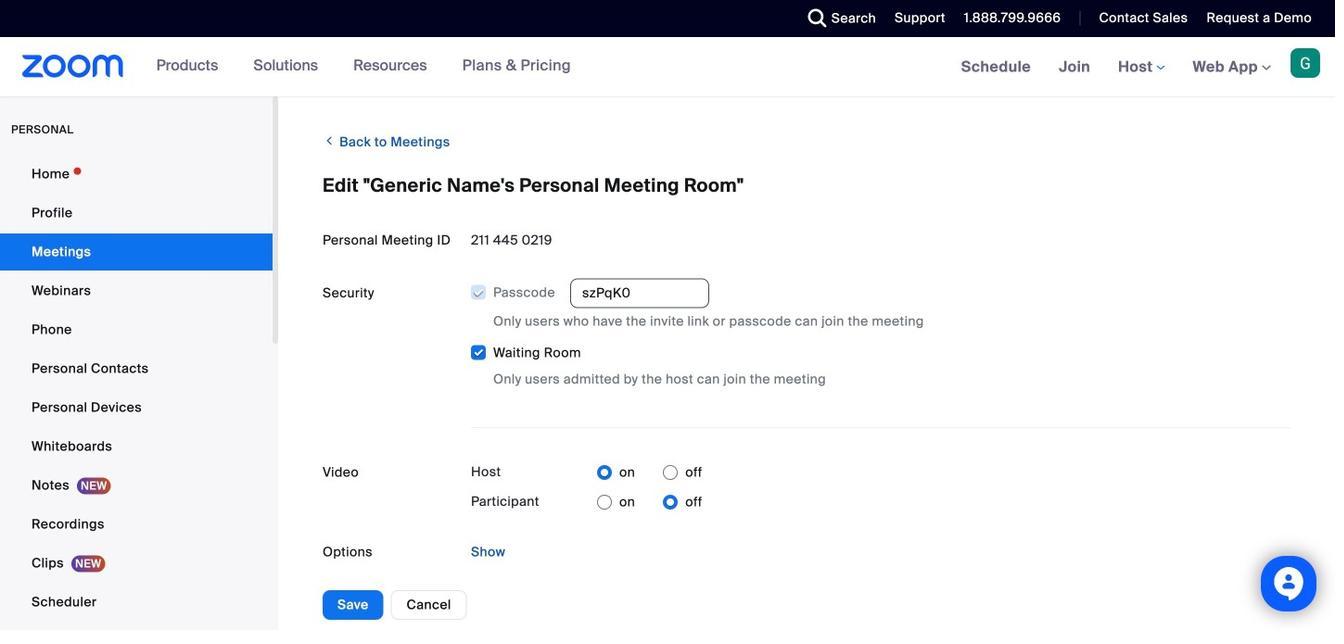 Task type: locate. For each thing, give the bounding box(es) containing it.
option group
[[597, 458, 702, 488], [597, 488, 702, 518]]

group
[[470, 279, 1291, 390]]

left image
[[323, 132, 336, 150]]

banner
[[0, 37, 1335, 98]]

profile picture image
[[1291, 48, 1320, 78]]

None text field
[[570, 279, 709, 309]]

1 option group from the top
[[597, 458, 702, 488]]



Task type: describe. For each thing, give the bounding box(es) containing it.
zoom logo image
[[22, 55, 124, 78]]

personal menu menu
[[0, 156, 273, 630]]

meetings navigation
[[947, 37, 1335, 98]]

product information navigation
[[142, 37, 585, 96]]

2 option group from the top
[[597, 488, 702, 518]]



Task type: vqa. For each thing, say whether or not it's contained in the screenshot.
THE JACOB SIMON ICON
no



